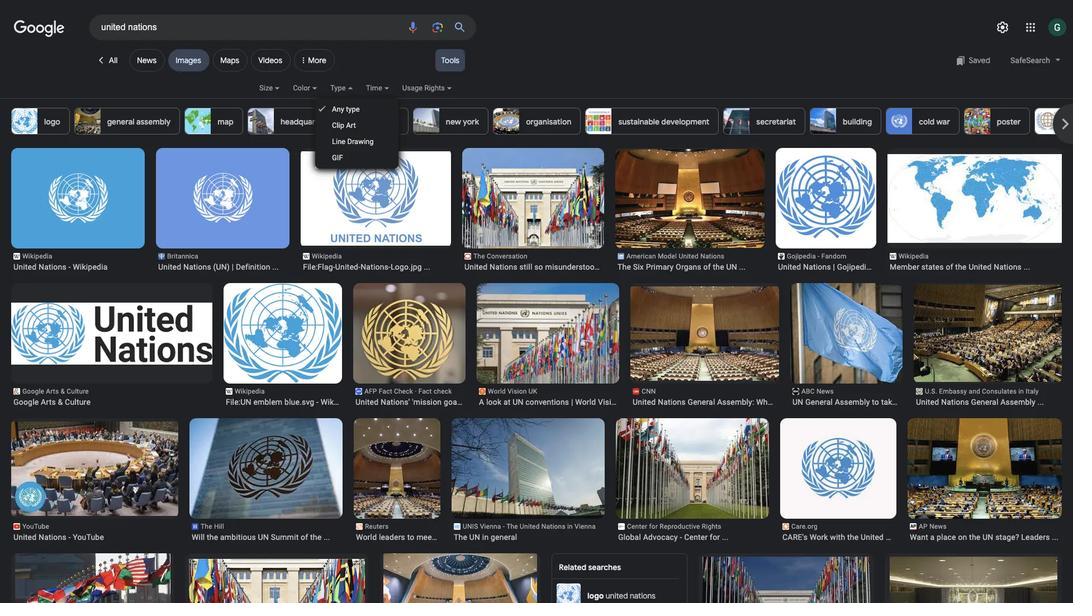 Task type: locate. For each thing, give the bounding box(es) containing it.
un right organs at the right of the page
[[726, 263, 737, 272]]

all link
[[89, 49, 126, 72]]

united nations still so misunderstood ... list item
[[458, 148, 609, 272]]

united
[[679, 253, 699, 261], [13, 263, 37, 272], [158, 263, 181, 272], [465, 263, 488, 272], [778, 263, 801, 272], [969, 263, 992, 272], [356, 398, 379, 407], [633, 398, 656, 407], [916, 398, 939, 407], [520, 523, 540, 531], [13, 533, 37, 542], [861, 533, 884, 542]]

list item
[[11, 554, 174, 604], [380, 554, 541, 604]]

at right meet
[[437, 533, 444, 542]]

1 vertical spatial fandom
[[877, 263, 906, 272]]

place
[[899, 398, 918, 407], [937, 533, 956, 542]]

general left assembly:
[[688, 398, 715, 407]]

the for the hill
[[201, 523, 212, 531]]

3 general from the left
[[971, 398, 999, 407]]

world leaders to meet at un as big powers vie for developing states |  reuters image
[[354, 415, 441, 523]]

1 vertical spatial vision
[[598, 398, 620, 407]]

0 horizontal spatial in
[[482, 533, 489, 542]]

united nations' 'mission goals ... list item
[[333, 283, 480, 408]]

gojipedia down "gojipedia - fandom"
[[837, 263, 871, 272]]

tools button
[[436, 49, 465, 72]]

news up a
[[930, 523, 947, 531]]

1 vertical spatial list
[[3, 148, 1073, 604]]

member states of the united nations ...
[[890, 263, 1030, 272]]

clip art link
[[315, 117, 398, 134]]

to left 'take'
[[872, 398, 879, 407]]

the down the hill on the left of page
[[207, 533, 218, 542]]

the for the un in general
[[454, 533, 467, 542]]

united nations 101: the six primary organs of the un - amun image
[[610, 149, 769, 248]]

the up the un in general element
[[507, 523, 518, 531]]

the un in general element
[[454, 533, 603, 543]]

0 horizontal spatial assembly
[[835, 398, 870, 407]]

the left conversation
[[474, 253, 485, 261]]

0 vertical spatial google arts & culture
[[22, 388, 89, 396]]

building link
[[810, 108, 882, 135]]

united nations | human rights watch image
[[703, 557, 870, 604]]

... inside why is the united nations still so misunderstood? element
[[601, 263, 608, 272]]

0 horizontal spatial general
[[107, 117, 135, 127]]

general inside "list item"
[[491, 533, 517, 542]]

italy
[[1026, 388, 1039, 396]]

maps
[[220, 55, 239, 65]]

the inside list item
[[618, 263, 631, 272]]

list item down as
[[380, 554, 541, 604]]

0 vertical spatial fandom
[[822, 253, 847, 261]]

0 vertical spatial logo
[[44, 117, 60, 127]]

1 horizontal spatial logo
[[588, 591, 604, 601]]

world right conventions
[[575, 398, 596, 407]]

center down reproductive
[[684, 533, 708, 542]]

fandom left states
[[877, 263, 906, 272]]

1 general from the left
[[688, 398, 715, 407]]

0 horizontal spatial for
[[649, 523, 658, 531]]

a look at un conventions | world vision uk element
[[479, 397, 633, 408]]

world up look
[[488, 388, 506, 396]]

poster link
[[964, 108, 1031, 135]]

why is the united nations still so misunderstood? element
[[465, 262, 608, 272]]

file:flag-
[[303, 263, 335, 272]]

six
[[633, 263, 644, 272]]

u.s. embassy and consulates in italy
[[925, 388, 1039, 396]]

google arts & culture list item
[[11, 283, 212, 408]]

united nations' 'mission goals ...
[[356, 398, 472, 407]]

... inside hoax circulates about united nations' 'mission goals' | fact check element
[[465, 398, 472, 407]]

0 horizontal spatial list item
[[11, 554, 174, 604]]

of
[[704, 263, 711, 272], [946, 263, 953, 272], [301, 533, 308, 542]]

united nations general assembly: who's speaking and what to watch for | cnn element
[[633, 397, 786, 408]]

related searches
[[559, 563, 621, 573]]

1 horizontal spatial general
[[806, 398, 833, 407]]

the left big
[[454, 533, 467, 542]]

1 horizontal spatial youtube
[[73, 533, 104, 542]]

wikipedia for file:un
[[235, 388, 265, 396]]

1 horizontal spatial in
[[567, 523, 573, 531]]

to left meet
[[407, 533, 415, 542]]

united nations - youtube image
[[11, 422, 178, 517]]

of right organs at the right of the page
[[704, 263, 711, 272]]

logo link
[[11, 108, 70, 135]]

0 horizontal spatial of
[[301, 533, 308, 542]]

care.org
[[792, 523, 818, 531]]

big
[[469, 533, 480, 542]]

list
[[11, 108, 1073, 135], [3, 148, 1073, 604]]

0 vertical spatial in
[[1019, 388, 1024, 396]]

center for reproductive rights
[[627, 523, 722, 531]]

logo for logo united nations
[[588, 591, 604, 601]]

1 vienna from the left
[[480, 523, 501, 531]]

united nations still so misunderstood ...
[[465, 263, 608, 272]]

all
[[109, 55, 117, 65]]

search by image image
[[431, 21, 444, 34]]

1 assembly from the left
[[835, 398, 870, 407]]

united nations | gojipedia | fandom list item
[[776, 148, 906, 272]]

1 horizontal spatial fact
[[419, 388, 432, 396]]

care's work with the united nations - care
[[783, 533, 940, 542]]

un down world vision uk
[[513, 398, 524, 407]]

united nations general assembly: who's speaking and what to watch for | cnn image
[[619, 287, 787, 381]]

0 horizontal spatial news
[[137, 55, 157, 65]]

file:flag-united-nations-logo.jpg ...
[[303, 263, 431, 272]]

global advocacy - center for ...
[[618, 533, 729, 542]]

quick settings image
[[996, 21, 1010, 34]]

1 vertical spatial logo
[[588, 591, 604, 601]]

0 horizontal spatial vienna
[[480, 523, 501, 531]]

unis vienna - the united nations in vienna
[[463, 523, 596, 531]]

1 horizontal spatial assembly
[[1001, 398, 1036, 407]]

fact right · at the left bottom of page
[[419, 388, 432, 396]]

uk
[[529, 388, 537, 396], [623, 398, 633, 407]]

in right big
[[482, 533, 489, 542]]

1 horizontal spatial gojipedia
[[837, 263, 871, 272]]

united-
[[335, 263, 361, 272]]

0 horizontal spatial world
[[356, 533, 377, 542]]

reproductive
[[660, 523, 700, 531]]

arts
[[46, 388, 59, 396], [41, 398, 56, 407]]

care's work with the united nations - care element
[[783, 533, 940, 543]]

united nations (un) | definition ... list item
[[148, 148, 299, 272]]

file:un
[[226, 398, 251, 407]]

any type link
[[315, 101, 398, 117]]

0 vertical spatial list
[[11, 108, 1073, 135]]

1 horizontal spatial at
[[504, 398, 511, 407]]

in up related
[[567, 523, 573, 531]]

1 vertical spatial gojipedia
[[837, 263, 871, 272]]

peace
[[377, 117, 399, 127]]

list item down united nations - youtube element at the left bottom of the page
[[11, 554, 174, 604]]

0 horizontal spatial youtube
[[22, 523, 49, 531]]

un general assembly to take place amid ...
[[793, 398, 947, 407]]

in inside the un in general element
[[482, 533, 489, 542]]

general down unis vienna - the united nations in vienna
[[491, 533, 517, 542]]

summit
[[271, 533, 299, 542]]

the right organs at the right of the page
[[713, 263, 724, 272]]

news right all
[[137, 55, 157, 65]]

place inside list item
[[937, 533, 956, 542]]

vienna up related searches
[[575, 523, 596, 531]]

- inside list item
[[68, 533, 71, 542]]

1 horizontal spatial fandom
[[877, 263, 906, 272]]

assembly:
[[717, 398, 754, 407]]

a look at un conventions | world vision uk list item
[[473, 283, 633, 408]]

logo inside logo link
[[44, 117, 60, 127]]

ap news
[[919, 523, 947, 531]]

will the ambitious un summit of the future just be a rehash of the past? |  the hill element
[[192, 533, 340, 543]]

want a place on the un stage? leaders of divided nations must first get  past this gatekeeper | ap news image
[[907, 419, 1063, 519]]

0 vertical spatial rights
[[425, 84, 445, 92]]

united nations (un) | definition, history, founders, flag, & facts |  britannica element
[[158, 262, 287, 272]]

gojipedia up "united nations | gojipedia | fandom" element
[[787, 253, 816, 261]]

un left stage?
[[983, 533, 994, 542]]

center up global at the right bottom of page
[[627, 523, 648, 531]]

1 vertical spatial at
[[437, 533, 444, 542]]

2 horizontal spatial of
[[946, 263, 953, 272]]

vienna up "the un in general"
[[480, 523, 501, 531]]

un left as
[[446, 533, 457, 542]]

a
[[931, 533, 935, 542]]

... inside global advocacy - center for reproductive rights element
[[722, 533, 729, 542]]

0 horizontal spatial fandom
[[822, 253, 847, 261]]

un down abc
[[793, 398, 804, 407]]

0 vertical spatial general
[[107, 117, 135, 127]]

the
[[474, 253, 485, 261], [618, 263, 631, 272], [201, 523, 212, 531], [507, 523, 518, 531], [454, 533, 467, 542]]

| right conventions
[[571, 398, 573, 407]]

0 horizontal spatial logo
[[44, 117, 60, 127]]

... inside united nations 101: the six primary organs of the un - amun element
[[739, 263, 746, 272]]

None search field
[[0, 14, 476, 40]]

1 horizontal spatial general
[[491, 533, 517, 542]]

2 general from the left
[[806, 398, 833, 407]]

un general assembly to take place amid ... list item
[[779, 283, 947, 408]]

0 vertical spatial center
[[627, 523, 648, 531]]

wikipedia inside file:flag-united-nations-logo.jpg ... list item
[[312, 253, 342, 261]]

leaders
[[379, 533, 405, 542]]

- inside united nations | gojipedia | fandom list item
[[818, 253, 820, 261]]

will the ambitious un summit of the ... list item
[[190, 418, 343, 543]]

meet
[[417, 533, 435, 542]]

place right 'take'
[[899, 398, 918, 407]]

place inside list item
[[899, 398, 918, 407]]

1 fact from the left
[[379, 388, 392, 396]]

0 vertical spatial arts
[[46, 388, 59, 396]]

2 horizontal spatial news
[[930, 523, 947, 531]]

next image
[[1054, 113, 1073, 135]]

war
[[937, 117, 950, 127]]

conversation
[[487, 253, 528, 261]]

0 vertical spatial culture
[[67, 388, 89, 396]]

general for united nations general assembly: who's ...
[[688, 398, 715, 407]]

of right summit
[[301, 533, 308, 542]]

fandom up united nations | gojipedia | fandom
[[822, 253, 847, 261]]

the inside united nations still so misunderstood ... list item
[[474, 253, 485, 261]]

|
[[232, 263, 234, 272], [833, 263, 835, 272], [873, 263, 875, 272], [571, 398, 573, 407]]

0 vertical spatial at
[[504, 398, 511, 407]]

0 vertical spatial to
[[872, 398, 879, 407]]

list containing related searches
[[3, 148, 1073, 604]]

for down center for reproductive rights
[[710, 533, 720, 542]]

the for the six primary organs of the un ...
[[618, 263, 631, 272]]

nations
[[630, 591, 656, 601]]

1 vertical spatial in
[[567, 523, 573, 531]]

place right a
[[937, 533, 956, 542]]

youtube
[[22, 523, 49, 531], [73, 533, 104, 542]]

hoax circulates about united nations' 'mission goals' | fact check image
[[333, 283, 480, 384]]

2 vertical spatial in
[[482, 533, 489, 542]]

world
[[488, 388, 506, 396], [575, 398, 596, 407], [356, 533, 377, 542]]

general down "u.s. embassy and consulates in italy"
[[971, 398, 999, 407]]

news right abc
[[817, 388, 834, 396]]

world for world vision uk
[[488, 388, 506, 396]]

1 horizontal spatial list item
[[380, 554, 541, 604]]

time button
[[366, 82, 402, 101]]

1 horizontal spatial world
[[488, 388, 506, 396]]

abc
[[802, 388, 815, 396]]

general down "abc news"
[[806, 398, 833, 407]]

united nations general assembly: who's ...
[[633, 398, 786, 407]]

the for the conversation
[[474, 253, 485, 261]]

2 horizontal spatial general
[[971, 398, 999, 407]]

nations inside "the six primary organs of the un ..." list item
[[701, 253, 725, 261]]

united nations | gojipedia | fandom
[[778, 263, 906, 272]]

check
[[394, 388, 413, 396]]

general for united nations general assembly ...
[[971, 398, 999, 407]]

clip
[[332, 121, 344, 130]]

conventions
[[526, 398, 569, 407]]

united nations - youtube list item
[[11, 419, 178, 543]]

un general assembly to take place amid uptick of political violence - abc  news image
[[779, 283, 914, 384]]

1 horizontal spatial to
[[872, 398, 879, 407]]

2 assembly from the left
[[1001, 398, 1036, 407]]

the left six
[[618, 263, 631, 272]]

rights right usage
[[425, 84, 445, 92]]

1 vertical spatial general
[[491, 533, 517, 542]]

1 vertical spatial rights
[[702, 523, 722, 531]]

| left 'member'
[[873, 263, 875, 272]]

2 horizontal spatial world
[[575, 398, 596, 407]]

news inside the want a place on the un stage? leaders ... list item
[[930, 523, 947, 531]]

0 horizontal spatial center
[[627, 523, 648, 531]]

2 vertical spatial news
[[930, 523, 947, 531]]

0 vertical spatial world
[[488, 388, 506, 396]]

culture
[[67, 388, 89, 396], [65, 398, 91, 407]]

for up advocacy
[[649, 523, 658, 531]]

0 horizontal spatial at
[[437, 533, 444, 542]]

assembly
[[835, 398, 870, 407], [1001, 398, 1036, 407]]

... inside united nations (un) | definition, history, founders, flag, & facts |  britannica element
[[272, 263, 279, 272]]

news inside un general assembly to take place amid ... list item
[[817, 388, 834, 396]]

rights inside the global advocacy - center for ... list item
[[702, 523, 722, 531]]

un inside list item
[[793, 398, 804, 407]]

·
[[415, 388, 417, 396]]

1 horizontal spatial center
[[684, 533, 708, 542]]

1 horizontal spatial news
[[817, 388, 834, 396]]

0 vertical spatial uk
[[529, 388, 537, 396]]

1 vertical spatial place
[[937, 533, 956, 542]]

world inside 'element'
[[356, 533, 377, 542]]

britannica
[[167, 253, 198, 261]]

general inside list item
[[806, 398, 833, 407]]

0 horizontal spatial rights
[[425, 84, 445, 92]]

0 vertical spatial news
[[137, 55, 157, 65]]

headquarters
[[281, 117, 330, 127]]

2 vertical spatial world
[[356, 533, 377, 542]]

1 vertical spatial world
[[575, 398, 596, 407]]

fact
[[379, 388, 392, 396], [419, 388, 432, 396]]

color
[[293, 84, 310, 92]]

1 vertical spatial for
[[710, 533, 720, 542]]

stage?
[[996, 533, 1020, 542]]

1 vertical spatial arts
[[41, 398, 56, 407]]

wikipedia inside member states of the united nations ... list item
[[899, 253, 929, 261]]

assembly inside list item
[[835, 398, 870, 407]]

0 horizontal spatial place
[[899, 398, 918, 407]]

in
[[1019, 388, 1024, 396], [567, 523, 573, 531], [482, 533, 489, 542]]

blue.svg
[[285, 398, 314, 407]]

united nations - wikipedia
[[13, 263, 108, 272]]

the left hill
[[201, 523, 212, 531]]

at down world vision uk
[[504, 398, 511, 407]]

center
[[627, 523, 648, 531], [684, 533, 708, 542]]

general assembly
[[107, 117, 171, 127]]

rights
[[425, 84, 445, 92], [702, 523, 722, 531]]

assembly down italy
[[1001, 398, 1036, 407]]

2 horizontal spatial in
[[1019, 388, 1024, 396]]

united nations - youtube
[[13, 533, 104, 542]]

0 horizontal spatial fact
[[379, 388, 392, 396]]

0 horizontal spatial general
[[688, 398, 715, 407]]

rights up global advocacy - center for reproductive rights element
[[702, 523, 722, 531]]

world down reuters
[[356, 533, 377, 542]]

general left the assembly
[[107, 117, 135, 127]]

the hill
[[201, 523, 224, 531]]

1 vertical spatial to
[[407, 533, 415, 542]]

the right states
[[955, 263, 967, 272]]

0 vertical spatial place
[[899, 398, 918, 407]]

0 vertical spatial vision
[[508, 388, 527, 396]]

wikipedia
[[22, 253, 52, 261], [312, 253, 342, 261], [899, 253, 929, 261], [73, 263, 108, 272], [235, 388, 265, 396], [321, 398, 356, 407]]

in left italy
[[1019, 388, 1024, 396]]

sustainable
[[619, 117, 660, 127]]

0 vertical spatial for
[[649, 523, 658, 531]]

0 vertical spatial gojipedia
[[787, 253, 816, 261]]

1 vertical spatial news
[[817, 388, 834, 396]]

want a place on the un stage? leaders ... list item
[[907, 419, 1063, 543]]

of right states
[[946, 263, 953, 272]]

peace link
[[344, 108, 409, 135]]

1 horizontal spatial uk
[[623, 398, 633, 407]]

1 horizontal spatial place
[[937, 533, 956, 542]]

fact up 'nations''
[[379, 388, 392, 396]]

united nations (un) | definition ...
[[158, 263, 279, 272]]

1 horizontal spatial rights
[[702, 523, 722, 531]]

unis
[[463, 523, 478, 531]]

1 horizontal spatial vienna
[[575, 523, 596, 531]]

assembly left 'take'
[[835, 398, 870, 407]]

look
[[486, 398, 502, 407]]

file:flag-united-nations-logo.jpg - wikipedia element
[[303, 262, 449, 272]]

1 vertical spatial google
[[13, 398, 39, 407]]

list containing logo
[[11, 108, 1073, 135]]

take
[[881, 398, 897, 407]]

0 horizontal spatial to
[[407, 533, 415, 542]]

| right "(un)"
[[232, 263, 234, 272]]

for
[[649, 523, 658, 531], [710, 533, 720, 542]]

file:un emblem blue.svg - wikipedia element
[[226, 397, 356, 408]]

size button
[[259, 82, 293, 101]]

file:un emblem blue.svg - wikipedia list item
[[224, 283, 356, 408]]

wikipedia for member
[[899, 253, 929, 261]]



Task type: vqa. For each thing, say whether or not it's contained in the screenshot.


Task type: describe. For each thing, give the bounding box(es) containing it.
time
[[366, 84, 382, 92]]

of inside "list item"
[[301, 533, 308, 542]]

nations'
[[381, 398, 410, 407]]

secretariat
[[756, 117, 796, 127]]

1 list item from the left
[[11, 554, 174, 604]]

map
[[218, 117, 234, 127]]

hoax circulates about united nations' 'mission goals' | fact check element
[[356, 397, 472, 408]]

afp fact check · fact check
[[364, 388, 452, 396]]

cnn
[[642, 388, 656, 396]]

headquarters link
[[248, 108, 339, 135]]

the un in general image
[[452, 418, 605, 520]]

news for un
[[817, 388, 834, 396]]

nations inside list item
[[39, 533, 66, 542]]

global advocacy - center for ... list item
[[616, 418, 769, 543]]

file:un emblem blue.svg - wikipedia image
[[224, 283, 342, 384]]

american model united nations
[[627, 253, 725, 261]]

... inside member states of the united nations - wikipedia element
[[1024, 263, 1030, 272]]

mission & history - un watch image
[[189, 560, 365, 604]]

member states of the united nations - wikipedia image
[[888, 154, 1062, 243]]

security council chamber | united nations image
[[890, 557, 1058, 604]]

wikipedia for united
[[22, 253, 52, 261]]

un general assembly to take place amid uptick of political violence - abc  news element
[[793, 397, 947, 408]]

the united nations, new york, united states — google arts & culture element
[[13, 397, 210, 408]]

united nations | gojipedia | fandom image
[[776, 148, 877, 249]]

type
[[330, 84, 346, 92]]

consulates
[[982, 388, 1017, 396]]

... inside un general assembly to take place amid uptick of political violence - abc  news element
[[940, 398, 947, 407]]

united inside "the six primary organs of the un ..." list item
[[679, 253, 699, 261]]

any
[[332, 105, 344, 113]]

Search text field
[[101, 18, 400, 37]]

poster
[[997, 117, 1021, 127]]

global advocacy - center for reproductive rights element
[[618, 533, 767, 543]]

care
[[920, 533, 940, 542]]

file:flag-united-nations-logo.jpg ... list item
[[292, 148, 460, 272]]

the un in general
[[454, 533, 517, 542]]

united nations general assembly: who's ... list item
[[619, 283, 787, 408]]

2 vienna from the left
[[575, 523, 596, 531]]

1 horizontal spatial of
[[704, 263, 711, 272]]

1 horizontal spatial vision
[[598, 398, 620, 407]]

ambitious
[[220, 533, 256, 542]]

so
[[535, 263, 543, 272]]

leaders
[[1022, 533, 1050, 542]]

safesearch
[[1011, 56, 1050, 65]]

1 vertical spatial culture
[[65, 398, 91, 407]]

gif
[[332, 154, 343, 162]]

member states of the united nations - wikipedia element
[[890, 262, 1060, 272]]

united nations | gojipedia | fandom element
[[778, 262, 906, 272]]

advocacy
[[643, 533, 678, 542]]

color button
[[293, 82, 330, 101]]

un down unis
[[469, 533, 480, 542]]

'mission
[[412, 398, 442, 407]]

0 vertical spatial &
[[61, 388, 65, 396]]

united inside the un in general "list item"
[[520, 523, 540, 531]]

... inside will the ambitious un summit of the future just be a rehash of the past? |  the hill element
[[324, 533, 330, 542]]

art
[[346, 121, 356, 130]]

amid
[[920, 398, 938, 407]]

logo for logo
[[44, 117, 60, 127]]

to inside list item
[[872, 398, 879, 407]]

will the ambitious un summit of the future just be a rehash of the past? |  the hill image
[[190, 418, 343, 520]]

member states of the united nations ... list item
[[888, 148, 1062, 272]]

want a place on the un stage? leaders ...
[[910, 533, 1059, 542]]

care's work with the united nations - care list item
[[780, 411, 940, 543]]

1 horizontal spatial for
[[710, 533, 720, 542]]

the un in general list item
[[452, 418, 605, 543]]

and
[[969, 388, 981, 396]]

un inside 'element'
[[446, 533, 457, 542]]

york
[[463, 117, 479, 127]]

rights inside popup button
[[425, 84, 445, 92]]

statement by the president on the united nations general assembly - u.s.  embassy & consulates in italy element
[[916, 397, 1060, 408]]

united nations 101: the six primary organs of the un - amun element
[[618, 262, 763, 272]]

emblem
[[253, 398, 282, 407]]

file:un emblem blue.svg - wikipedia
[[226, 398, 356, 407]]

the united nations, new york, united states — google arts & culture image
[[11, 303, 212, 365]]

member
[[890, 263, 920, 272]]

logo united nations
[[588, 591, 656, 601]]

gojipedia - fandom
[[787, 253, 847, 261]]

news for want
[[930, 523, 947, 531]]

united nations general assembly ... list item
[[900, 283, 1062, 408]]

... inside statement by the president on the united nations general assembly - u.s.  embassy & consulates in italy element
[[1038, 398, 1044, 407]]

secretariat link
[[724, 108, 806, 135]]

still
[[520, 263, 532, 272]]

videos
[[258, 55, 282, 65]]

in inside united nations general assembly ... list item
[[1019, 388, 1024, 396]]

searches
[[588, 563, 621, 573]]

usage
[[402, 84, 423, 92]]

clip art
[[332, 121, 356, 130]]

world for world leaders to meet at un as big ...
[[356, 533, 377, 542]]

0 horizontal spatial uk
[[529, 388, 537, 396]]

... inside want a place on the un stage? leaders of divided nations must first get  past this gatekeeper | ap news element
[[1052, 533, 1059, 542]]

misunderstood
[[545, 263, 599, 272]]

size
[[259, 84, 273, 92]]

will
[[192, 533, 205, 542]]

united nations (un) | definition, history, founders, flag, & facts |  britannica image
[[148, 148, 299, 249]]

on
[[958, 533, 967, 542]]

type button
[[330, 82, 366, 101]]

un left summit
[[258, 533, 269, 542]]

world leaders to meet at un as big ... list item
[[354, 415, 489, 543]]

2 fact from the left
[[419, 388, 432, 396]]

united nations - wikipedia image
[[3, 148, 154, 249]]

images
[[176, 55, 201, 65]]

united nations - youtube element
[[13, 533, 176, 543]]

1 vertical spatial &
[[58, 398, 63, 407]]

more filters element
[[294, 49, 335, 72]]

united nations - wikipedia list item
[[3, 148, 154, 272]]

u.s.
[[925, 388, 938, 396]]

| down "gojipedia - fandom"
[[833, 263, 835, 272]]

ap
[[919, 523, 928, 531]]

why is the united nations still so misunderstood? image
[[458, 148, 609, 249]]

the right summit
[[310, 533, 322, 542]]

cold
[[919, 117, 935, 127]]

goals
[[444, 398, 463, 407]]

global advocacy - center for reproductive rights image
[[616, 418, 769, 520]]

... inside file:flag-united-nations-logo.jpg - wikipedia element
[[424, 263, 431, 272]]

organs
[[676, 263, 702, 272]]

videos link
[[251, 49, 291, 72]]

line drawing
[[332, 138, 374, 146]]

type
[[346, 105, 360, 113]]

0 horizontal spatial gojipedia
[[787, 253, 816, 261]]

definition
[[236, 263, 270, 272]]

... inside united nations general assembly: who's speaking and what to watch for | cnn element
[[779, 398, 786, 407]]

work
[[810, 533, 828, 542]]

nations inside the un in general "list item"
[[542, 523, 566, 531]]

world vision uk
[[488, 388, 537, 396]]

maps link
[[213, 49, 248, 72]]

news link
[[130, 49, 165, 72]]

1 vertical spatial google arts & culture
[[13, 398, 91, 407]]

go to google home image
[[14, 19, 64, 38]]

reuters
[[365, 523, 389, 531]]

assembly inside list item
[[1001, 398, 1036, 407]]

general assembly link
[[74, 108, 180, 135]]

... inside world leaders to meet at un as big powers vie for developing states |  reuters 'element'
[[482, 533, 489, 542]]

the six primary organs of the un ... list item
[[610, 148, 769, 272]]

related
[[559, 563, 587, 573]]

primary
[[646, 263, 674, 272]]

file:flag-united-nations-logo.jpg - wikipedia image
[[292, 151, 460, 246]]

map link
[[185, 108, 243, 135]]

the right with
[[847, 533, 859, 542]]

world leaders to meet at un as big powers vie for developing states |  reuters element
[[356, 533, 489, 543]]

1 vertical spatial center
[[684, 533, 708, 542]]

1 vertical spatial youtube
[[73, 533, 104, 542]]

at inside 'element'
[[437, 533, 444, 542]]

abc news
[[802, 388, 834, 396]]

0 vertical spatial youtube
[[22, 523, 49, 531]]

cold war
[[919, 117, 950, 127]]

united inside list item
[[13, 533, 37, 542]]

0 horizontal spatial vision
[[508, 388, 527, 396]]

the conversation
[[474, 253, 528, 261]]

wikipedia for file:flag-
[[312, 253, 342, 261]]

any type
[[332, 105, 360, 113]]

2 list item from the left
[[380, 554, 541, 604]]

assembly
[[136, 117, 171, 127]]

american
[[627, 253, 656, 261]]

cold war link
[[886, 108, 960, 135]]

statement by the president on the united nations general assembly - u.s.  embassy & consulates in italy image
[[900, 285, 1062, 382]]

want a place on the un stage? leaders of divided nations must first get  past this gatekeeper | ap news element
[[910, 533, 1060, 543]]

united nations - wikipedia element
[[13, 262, 143, 272]]

a look at un conventions | world vision uk image
[[473, 283, 624, 384]]

to inside 'element'
[[407, 533, 415, 542]]

0 vertical spatial google
[[22, 388, 44, 396]]

em
[[1068, 117, 1073, 127]]

united
[[606, 591, 628, 601]]

building
[[843, 117, 872, 127]]

care's work with the united nations - care image
[[780, 411, 897, 527]]

- inside the un in general "list item"
[[503, 523, 505, 531]]

the right on
[[969, 533, 981, 542]]

organisation
[[526, 117, 572, 127]]

1 vertical spatial uk
[[623, 398, 633, 407]]

drawing
[[347, 138, 374, 146]]

who's
[[756, 398, 777, 407]]



